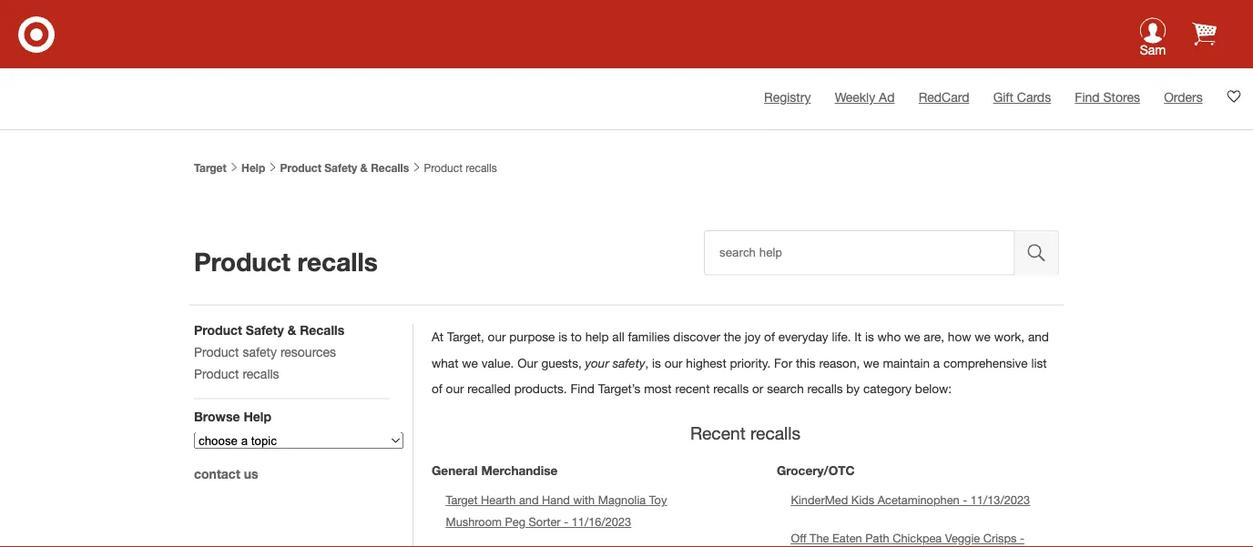 Task type: vqa. For each thing, say whether or not it's contained in the screenshot.
store
no



Task type: locate. For each thing, give the bounding box(es) containing it.
are,
[[924, 329, 945, 344]]

all
[[612, 329, 625, 344]]

cards
[[1017, 90, 1051, 105]]

&
[[360, 162, 368, 174], [288, 322, 296, 337]]

2 vertical spatial -
[[1020, 532, 1025, 545]]

target
[[194, 162, 226, 174], [446, 494, 478, 507]]

1 horizontal spatial safety
[[324, 162, 357, 174]]

our right ,
[[665, 355, 683, 370]]

we up category
[[863, 355, 880, 370]]

magnolia
[[598, 494, 646, 507]]

0 vertical spatial recalls
[[371, 162, 409, 174]]

safety up target's
[[613, 355, 645, 370]]

products.
[[514, 382, 567, 396]]

mushroom
[[446, 516, 502, 529]]

0 horizontal spatial target
[[194, 162, 226, 174]]

1 vertical spatial &
[[288, 322, 296, 337]]

& for product safety & recalls
[[360, 162, 368, 174]]

of inside at target, our purpose is to help all families discover the joy of everyday life. it is who we                         are, how we work, and what we value. our guests,
[[764, 329, 775, 344]]

search help text field
[[704, 230, 1015, 276]]

veggie
[[945, 532, 980, 545]]

- right crisps
[[1020, 532, 1025, 545]]

off the eaten path chickpea veggie crisps - link
[[791, 532, 1025, 547]]

2 vertical spatial our
[[446, 382, 464, 396]]

is
[[558, 329, 567, 344], [865, 329, 874, 344], [652, 355, 661, 370]]

we right how
[[975, 329, 991, 344]]

1 horizontal spatial target
[[446, 494, 478, 507]]

our inside at target, our purpose is to help all families discover the joy of everyday life. it is who we                         are, how we work, and what we value. our guests,
[[488, 329, 506, 344]]

0 vertical spatial target
[[194, 162, 226, 174]]

find
[[1075, 90, 1100, 105], [571, 382, 595, 396]]

our
[[518, 355, 538, 370]]

1 vertical spatial product recalls
[[194, 246, 378, 276]]

1 horizontal spatial is
[[652, 355, 661, 370]]

0 horizontal spatial safety
[[243, 344, 277, 359]]

us
[[244, 466, 258, 481]]

1 vertical spatial target
[[446, 494, 478, 507]]

off the eaten path chickpea veggie crisps -
[[791, 532, 1025, 547]]

or
[[752, 382, 764, 396]]

hand
[[542, 494, 570, 507]]

recalls inside product safety & recalls product safety resources product recalls
[[300, 322, 344, 337]]

1 vertical spatial recalls
[[300, 322, 344, 337]]

help right target link
[[241, 162, 265, 174]]

1 vertical spatial our
[[665, 355, 683, 370]]

2 horizontal spatial is
[[865, 329, 874, 344]]

recalls for product safety & recalls
[[371, 162, 409, 174]]

we inside ', is our highest priority.                         for this reason, we maintain a comprehensive list of our recalled products. find target's most                         recent recalls or search recalls by category below:'
[[863, 355, 880, 370]]

kids
[[851, 494, 875, 507]]

0 horizontal spatial product recalls
[[194, 246, 378, 276]]

product safety & recalls product safety resources product recalls
[[194, 322, 344, 381]]

0 horizontal spatial and
[[519, 494, 539, 507]]

0 vertical spatial of
[[764, 329, 775, 344]]

-
[[963, 494, 967, 507], [564, 516, 569, 529], [1020, 532, 1025, 545]]

kindermed
[[791, 494, 848, 507]]

help right browse
[[244, 409, 271, 424]]

to
[[571, 329, 582, 344]]

recalls
[[371, 162, 409, 174], [300, 322, 344, 337]]

target inside target hearth and hand with magnolia toy mushroom peg sorter - 11/16/2023
[[446, 494, 478, 507]]

1 vertical spatial of
[[432, 382, 443, 396]]

1 horizontal spatial and
[[1028, 329, 1049, 344]]

11/13/2023
[[971, 494, 1030, 507]]

safety left resources on the left
[[243, 344, 277, 359]]

safety
[[324, 162, 357, 174], [246, 322, 284, 337]]

our for highest
[[665, 355, 683, 370]]

sam
[[1140, 42, 1166, 57]]

find inside ', is our highest priority.                         for this reason, we maintain a comprehensive list of our recalled products. find target's most                         recent recalls or search recalls by category below:'
[[571, 382, 595, 396]]

path
[[866, 532, 890, 545]]

our down what
[[446, 382, 464, 396]]

your
[[585, 355, 609, 370]]

& inside product safety & recalls product safety resources product recalls
[[288, 322, 296, 337]]

and
[[1028, 329, 1049, 344], [519, 494, 539, 507]]

- right sorter
[[564, 516, 569, 529]]

registry link
[[764, 90, 811, 105]]

a
[[933, 355, 940, 370]]

discover
[[673, 329, 720, 344]]

1 horizontal spatial recalls
[[371, 162, 409, 174]]

hearth
[[481, 494, 516, 507]]

- left 11/13/2023
[[963, 494, 967, 507]]

purpose
[[509, 329, 555, 344]]

our up value.
[[488, 329, 506, 344]]

1 vertical spatial find
[[571, 382, 595, 396]]

safety
[[243, 344, 277, 359], [613, 355, 645, 370]]

safety right help link
[[324, 162, 357, 174]]

priority.
[[730, 355, 771, 370]]

redcard link
[[919, 90, 969, 105]]

below:
[[915, 382, 952, 396]]

redcard
[[919, 90, 969, 105]]

target up mushroom
[[446, 494, 478, 507]]

1 horizontal spatial of
[[764, 329, 775, 344]]

1 horizontal spatial product recalls
[[421, 162, 497, 174]]

target hearth and hand with magnolia toy mushroom peg sorter - 11/16/2023
[[446, 494, 667, 529]]

0 horizontal spatial -
[[564, 516, 569, 529]]

at
[[432, 329, 444, 344]]

of down what
[[432, 382, 443, 396]]

value.
[[481, 355, 514, 370]]

is left to
[[558, 329, 567, 344]]

1 vertical spatial and
[[519, 494, 539, 507]]

contact us
[[194, 466, 258, 481]]

0 vertical spatial our
[[488, 329, 506, 344]]

1 vertical spatial safety
[[246, 322, 284, 337]]

0 vertical spatial product recalls
[[421, 162, 497, 174]]

0 vertical spatial and
[[1028, 329, 1049, 344]]

1 horizontal spatial find
[[1075, 90, 1100, 105]]

1 horizontal spatial safety
[[613, 355, 645, 370]]

of inside ', is our highest priority.                         for this reason, we maintain a comprehensive list of our recalled products. find target's most                         recent recalls or search recalls by category below:'
[[432, 382, 443, 396]]

weekly ad
[[835, 90, 895, 105]]

sam link
[[1126, 17, 1180, 69]]

maintain
[[883, 355, 930, 370]]

2 horizontal spatial -
[[1020, 532, 1025, 545]]

target for target hearth and hand with magnolia toy mushroom peg sorter - 11/16/2023
[[446, 494, 478, 507]]

my target.com shopping cart image
[[1192, 21, 1217, 46]]

reason,
[[819, 355, 860, 370]]

product safety resources link
[[194, 344, 336, 359]]

icon image
[[1140, 17, 1166, 44]]

and up peg
[[519, 494, 539, 507]]

search
[[767, 382, 804, 396]]

0 vertical spatial safety
[[324, 162, 357, 174]]

0 horizontal spatial &
[[288, 322, 296, 337]]

your safety
[[585, 355, 645, 370]]

is right it
[[865, 329, 874, 344]]

1 vertical spatial -
[[564, 516, 569, 529]]

find down your
[[571, 382, 595, 396]]

None image field
[[1015, 230, 1059, 276]]

contact us link
[[194, 466, 258, 481]]

category
[[863, 382, 912, 396]]

0 horizontal spatial of
[[432, 382, 443, 396]]

0 horizontal spatial find
[[571, 382, 595, 396]]

is right ,
[[652, 355, 661, 370]]

2 horizontal spatial our
[[665, 355, 683, 370]]

help
[[241, 162, 265, 174], [244, 409, 271, 424]]

0 vertical spatial -
[[963, 494, 967, 507]]

0 horizontal spatial recalls
[[300, 322, 344, 337]]

& for product safety & recalls product safety resources product recalls
[[288, 322, 296, 337]]

safety up product safety resources "link"
[[246, 322, 284, 337]]

0 horizontal spatial safety
[[246, 322, 284, 337]]

highest
[[686, 355, 727, 370]]

find left "stores"
[[1075, 90, 1100, 105]]

1 horizontal spatial &
[[360, 162, 368, 174]]

peg
[[505, 516, 526, 529]]

recalls
[[466, 162, 497, 174], [297, 246, 378, 276], [243, 366, 279, 381], [713, 382, 749, 396], [807, 382, 843, 396], [751, 423, 801, 443]]

0 vertical spatial &
[[360, 162, 368, 174]]

1 horizontal spatial our
[[488, 329, 506, 344]]

and up list
[[1028, 329, 1049, 344]]

of
[[764, 329, 775, 344], [432, 382, 443, 396]]

recent
[[690, 423, 746, 443]]

of right joy
[[764, 329, 775, 344]]

safety inside product safety & recalls product safety resources product recalls
[[246, 322, 284, 337]]

target left help link
[[194, 162, 226, 174]]

navigation
[[194, 322, 403, 547]]

browse help
[[194, 409, 271, 424]]

product recalls
[[421, 162, 497, 174], [194, 246, 378, 276]]



Task type: describe. For each thing, give the bounding box(es) containing it.
0 vertical spatial find
[[1075, 90, 1100, 105]]

grocery/otc
[[777, 463, 855, 478]]

merchandise
[[481, 463, 558, 478]]

navigation containing product safety & recalls
[[194, 322, 403, 547]]

is inside ', is our highest priority.                         for this reason, we maintain a comprehensive list of our recalled products. find target's most                         recent recalls or search recalls by category below:'
[[652, 355, 661, 370]]

sorter
[[529, 516, 561, 529]]

toy
[[649, 494, 667, 507]]

recalls for product safety & recalls product safety resources product recalls
[[300, 322, 344, 337]]

work,
[[994, 329, 1025, 344]]

gift
[[993, 90, 1014, 105]]

at target, our purpose is to help all families discover the joy of everyday life. it is who we                         are, how we work, and what we value. our guests,
[[432, 329, 1049, 370]]

general merchandise
[[432, 463, 558, 478]]

0 vertical spatial help
[[241, 162, 265, 174]]

- inside off the eaten path chickpea veggie crisps -
[[1020, 532, 1025, 545]]

crisps
[[983, 532, 1017, 545]]

recent
[[675, 382, 710, 396]]

recalled
[[468, 382, 511, 396]]

by
[[846, 382, 860, 396]]

our for purpose
[[488, 329, 506, 344]]

eaten
[[832, 532, 862, 545]]

gift cards link
[[993, 90, 1051, 105]]

comprehensive
[[944, 355, 1028, 370]]

who
[[878, 329, 901, 344]]

, is our highest priority.                         for this reason, we maintain a comprehensive list of our recalled products. find target's most                         recent recalls or search recalls by category below:
[[432, 355, 1047, 396]]

target,
[[447, 329, 484, 344]]

gift cards
[[993, 90, 1051, 105]]

life.
[[832, 329, 851, 344]]

ad
[[879, 90, 895, 105]]

- inside target hearth and hand with magnolia toy mushroom peg sorter - 11/16/2023
[[564, 516, 569, 529]]

1 vertical spatial help
[[244, 409, 271, 424]]

and inside target hearth and hand with magnolia toy mushroom peg sorter - 11/16/2023
[[519, 494, 539, 507]]

with
[[573, 494, 595, 507]]

kindermed kids acetaminophen - 11/13/2023
[[791, 494, 1030, 507]]

contact
[[194, 466, 240, 481]]

kindermed kids acetaminophen - 11/13/2023 link
[[791, 494, 1030, 507]]

browse
[[194, 409, 240, 424]]

recent recalls
[[690, 423, 801, 443]]

recalls inside product safety & recalls product safety resources product recalls
[[243, 366, 279, 381]]

list
[[1031, 355, 1047, 370]]

safety for product safety & recalls product safety resources product recalls
[[246, 322, 284, 337]]

stores
[[1103, 90, 1140, 105]]

product safety & recalls link
[[280, 162, 409, 174]]

0 horizontal spatial our
[[446, 382, 464, 396]]

find stores
[[1075, 90, 1140, 105]]

off
[[791, 532, 807, 545]]

how
[[948, 329, 971, 344]]

safety for product safety & recalls
[[324, 162, 357, 174]]

for
[[774, 355, 793, 370]]

and inside at target, our purpose is to help all families discover the joy of everyday life. it is who we                         are, how we work, and what we value. our guests,
[[1028, 329, 1049, 344]]

general
[[432, 463, 478, 478]]

target.com home image
[[18, 16, 55, 53]]

joy
[[745, 329, 761, 344]]

what
[[432, 355, 459, 370]]

this
[[796, 355, 816, 370]]

target for target link
[[194, 162, 226, 174]]

weekly ad link
[[835, 90, 895, 105]]

we right what
[[462, 355, 478, 370]]

orders link
[[1164, 90, 1203, 105]]

most
[[644, 382, 672, 396]]

orders
[[1164, 90, 1203, 105]]

help
[[585, 329, 609, 344]]

weekly
[[835, 90, 875, 105]]

the
[[724, 329, 741, 344]]

guests,
[[541, 355, 582, 370]]

chickpea
[[893, 532, 942, 545]]

we left "are,"
[[904, 329, 920, 344]]

target's
[[598, 382, 641, 396]]

the
[[810, 532, 829, 545]]

11/16/2023
[[572, 516, 631, 529]]

acetaminophen
[[878, 494, 960, 507]]

0 horizontal spatial is
[[558, 329, 567, 344]]

product safety & recalls
[[280, 162, 409, 174]]

find stores link
[[1075, 90, 1140, 105]]

favorites image
[[1227, 89, 1241, 104]]

safety inside product safety & recalls product safety resources product recalls
[[243, 344, 277, 359]]

everyday
[[778, 329, 829, 344]]

families
[[628, 329, 670, 344]]

help link
[[241, 162, 265, 174]]

,
[[645, 355, 649, 370]]

registry
[[764, 90, 811, 105]]

target link
[[194, 162, 226, 174]]

1 horizontal spatial -
[[963, 494, 967, 507]]

it
[[855, 329, 862, 344]]

target hearth and hand with magnolia toy mushroom peg sorter - 11/16/2023 link
[[446, 494, 667, 529]]



